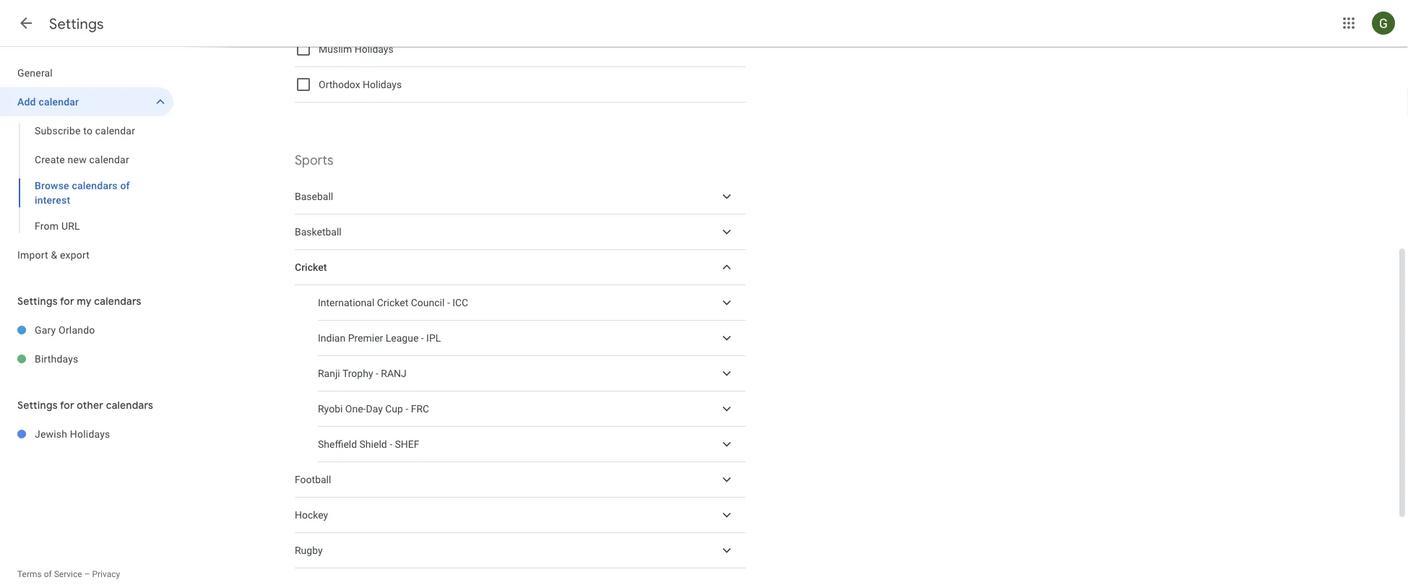 Task type: describe. For each thing, give the bounding box(es) containing it.
from url
[[35, 220, 80, 232]]

shef
[[395, 439, 420, 451]]

import
[[17, 249, 48, 261]]

to
[[83, 125, 93, 137]]

jewish
[[35, 428, 67, 440]]

subscribe to calendar
[[35, 125, 135, 137]]

indian
[[318, 332, 346, 344]]

orthodox
[[319, 79, 360, 91]]

premier
[[348, 332, 383, 344]]

browse
[[35, 180, 69, 192]]

create
[[35, 154, 65, 166]]

import & export
[[17, 249, 90, 261]]

settings heading
[[49, 14, 104, 33]]

birthdays link
[[35, 345, 173, 374]]

privacy link
[[92, 570, 120, 580]]

- left ranj
[[376, 368, 379, 380]]

baseball tree item
[[295, 179, 746, 215]]

rugby
[[295, 545, 323, 557]]

hockey tree item
[[295, 498, 746, 533]]

basketball tree item
[[295, 215, 746, 250]]

add calendar
[[17, 96, 79, 108]]

add calendar tree item
[[0, 87, 173, 116]]

indian premier league - ipl tree item
[[318, 321, 746, 356]]

interest
[[35, 194, 70, 206]]

ranji
[[318, 368, 340, 380]]

calendars for my
[[94, 295, 141, 308]]

sheffield shield - shef tree item
[[318, 427, 746, 463]]

sheffield shield - shef
[[318, 439, 420, 451]]

league
[[386, 332, 419, 344]]

create new calendar
[[35, 154, 129, 166]]

jewish holidays
[[35, 428, 110, 440]]

day
[[366, 403, 383, 415]]

&
[[51, 249, 57, 261]]

settings for my calendars tree
[[0, 316, 173, 374]]

browse calendars of interest
[[35, 180, 130, 206]]

export
[[60, 249, 90, 261]]

settings for my calendars
[[17, 295, 141, 308]]

- inside tree item
[[447, 297, 450, 309]]

terms of service – privacy
[[17, 570, 120, 580]]

jewish holidays link
[[35, 420, 173, 449]]

ranji trophy - ranj tree item
[[318, 356, 746, 392]]

1 vertical spatial of
[[44, 570, 52, 580]]

terms
[[17, 570, 42, 580]]

go back image
[[17, 14, 35, 32]]

muslim
[[319, 43, 352, 55]]

rugby tree item
[[295, 533, 746, 569]]

other
[[77, 399, 103, 412]]

- left shef
[[390, 439, 393, 451]]

hockey
[[295, 509, 328, 521]]

gary orlando
[[35, 324, 95, 336]]

orlando
[[59, 324, 95, 336]]

sports
[[295, 152, 334, 169]]

of inside browse calendars of interest
[[120, 180, 130, 192]]

- left ipl
[[421, 332, 424, 344]]

ranji trophy - ranj
[[318, 368, 407, 380]]

new
[[68, 154, 87, 166]]

ryobi one-day cup - frc tree item
[[318, 392, 746, 427]]

council
[[411, 297, 445, 309]]



Task type: locate. For each thing, give the bounding box(es) containing it.
of down create new calendar
[[120, 180, 130, 192]]

calendar inside tree item
[[39, 96, 79, 108]]

settings for settings for my calendars
[[17, 295, 58, 308]]

terms of service link
[[17, 570, 82, 580]]

cricket inside tree item
[[295, 261, 327, 273]]

trophy
[[343, 368, 373, 380]]

1 vertical spatial cricket
[[377, 297, 409, 309]]

for left my at the left of the page
[[60, 295, 74, 308]]

cricket
[[295, 261, 327, 273], [377, 297, 409, 309]]

gary orlando tree item
[[0, 316, 173, 345]]

0 vertical spatial of
[[120, 180, 130, 192]]

baseball
[[295, 191, 333, 203]]

0 horizontal spatial of
[[44, 570, 52, 580]]

subscribe
[[35, 125, 81, 137]]

calendars
[[72, 180, 118, 192], [94, 295, 141, 308], [106, 399, 153, 412]]

0 vertical spatial calendars
[[72, 180, 118, 192]]

group
[[0, 116, 173, 241]]

- right cup at the bottom left of page
[[406, 403, 409, 415]]

birthdays
[[35, 353, 78, 365]]

url
[[61, 220, 80, 232]]

football
[[295, 474, 331, 486]]

2 vertical spatial settings
[[17, 399, 58, 412]]

international
[[318, 297, 375, 309]]

1 vertical spatial calendar
[[95, 125, 135, 137]]

group containing subscribe to calendar
[[0, 116, 173, 241]]

ranj
[[381, 368, 407, 380]]

for for my
[[60, 295, 74, 308]]

holidays right orthodox
[[363, 79, 402, 91]]

shield
[[360, 439, 387, 451]]

cricket inside tree item
[[377, 297, 409, 309]]

birthdays tree item
[[0, 345, 173, 374]]

cricket down basketball
[[295, 261, 327, 273]]

1 vertical spatial settings
[[17, 295, 58, 308]]

indian premier league - ipl
[[318, 332, 441, 344]]

football tree item
[[295, 463, 746, 498]]

ipl
[[427, 332, 441, 344]]

settings up 'jewish'
[[17, 399, 58, 412]]

tree
[[0, 59, 173, 270]]

0 horizontal spatial cricket
[[295, 261, 327, 273]]

of right terms at the bottom left of the page
[[44, 570, 52, 580]]

for for other
[[60, 399, 74, 412]]

holidays
[[355, 43, 394, 55], [363, 79, 402, 91], [70, 428, 110, 440]]

for
[[60, 295, 74, 308], [60, 399, 74, 412]]

calendar right new at the left of page
[[89, 154, 129, 166]]

one-
[[345, 403, 366, 415]]

2 vertical spatial calendars
[[106, 399, 153, 412]]

add
[[17, 96, 36, 108]]

0 vertical spatial for
[[60, 295, 74, 308]]

international cricket council - icc
[[318, 297, 469, 309]]

orthodox holidays
[[319, 79, 402, 91]]

0 vertical spatial settings
[[49, 14, 104, 33]]

1 horizontal spatial of
[[120, 180, 130, 192]]

1 for from the top
[[60, 295, 74, 308]]

ryobi one-day cup - frc
[[318, 403, 430, 415]]

0 vertical spatial holidays
[[355, 43, 394, 55]]

holidays for jewish holidays
[[70, 428, 110, 440]]

- left icc
[[447, 297, 450, 309]]

calendars down create new calendar
[[72, 180, 118, 192]]

settings up "gary"
[[17, 295, 58, 308]]

calendars for other
[[106, 399, 153, 412]]

service
[[54, 570, 82, 580]]

calendar for subscribe to calendar
[[95, 125, 135, 137]]

0 vertical spatial calendar
[[39, 96, 79, 108]]

settings right go back icon
[[49, 14, 104, 33]]

for left 'other'
[[60, 399, 74, 412]]

calendar up subscribe
[[39, 96, 79, 108]]

2 vertical spatial holidays
[[70, 428, 110, 440]]

holidays for orthodox holidays
[[363, 79, 402, 91]]

2 for from the top
[[60, 399, 74, 412]]

0 vertical spatial cricket
[[295, 261, 327, 273]]

cricket left council
[[377, 297, 409, 309]]

gary
[[35, 324, 56, 336]]

–
[[84, 570, 90, 580]]

sheffield
[[318, 439, 357, 451]]

2 vertical spatial calendar
[[89, 154, 129, 166]]

holidays down 'other'
[[70, 428, 110, 440]]

calendars inside browse calendars of interest
[[72, 180, 118, 192]]

jewish holidays tree item
[[0, 420, 173, 449]]

from
[[35, 220, 59, 232]]

calendars up jewish holidays link
[[106, 399, 153, 412]]

holidays up orthodox holidays
[[355, 43, 394, 55]]

settings for settings for other calendars
[[17, 399, 58, 412]]

holidays inside tree item
[[70, 428, 110, 440]]

cup
[[385, 403, 403, 415]]

icc
[[453, 297, 469, 309]]

international cricket council - icc tree item
[[318, 286, 746, 321]]

general
[[17, 67, 53, 79]]

privacy
[[92, 570, 120, 580]]

tree containing general
[[0, 59, 173, 270]]

1 vertical spatial calendars
[[94, 295, 141, 308]]

calendar
[[39, 96, 79, 108], [95, 125, 135, 137], [89, 154, 129, 166]]

1 vertical spatial for
[[60, 399, 74, 412]]

settings for settings
[[49, 14, 104, 33]]

1 vertical spatial holidays
[[363, 79, 402, 91]]

my
[[77, 295, 92, 308]]

of
[[120, 180, 130, 192], [44, 570, 52, 580]]

- inside 'tree item'
[[406, 403, 409, 415]]

calendar for create new calendar
[[89, 154, 129, 166]]

1 horizontal spatial cricket
[[377, 297, 409, 309]]

frc
[[411, 403, 430, 415]]

basketball
[[295, 226, 342, 238]]

cricket tree item
[[295, 250, 746, 286]]

calendar right the to on the top of the page
[[95, 125, 135, 137]]

calendars right my at the left of the page
[[94, 295, 141, 308]]

ryobi
[[318, 403, 343, 415]]

-
[[447, 297, 450, 309], [421, 332, 424, 344], [376, 368, 379, 380], [406, 403, 409, 415], [390, 439, 393, 451]]

muslim holidays
[[319, 43, 394, 55]]

settings
[[49, 14, 104, 33], [17, 295, 58, 308], [17, 399, 58, 412]]

settings for other calendars
[[17, 399, 153, 412]]

holidays for muslim holidays
[[355, 43, 394, 55]]



Task type: vqa. For each thing, say whether or not it's contained in the screenshot.
"Holidays" for Muslim Holidays
yes



